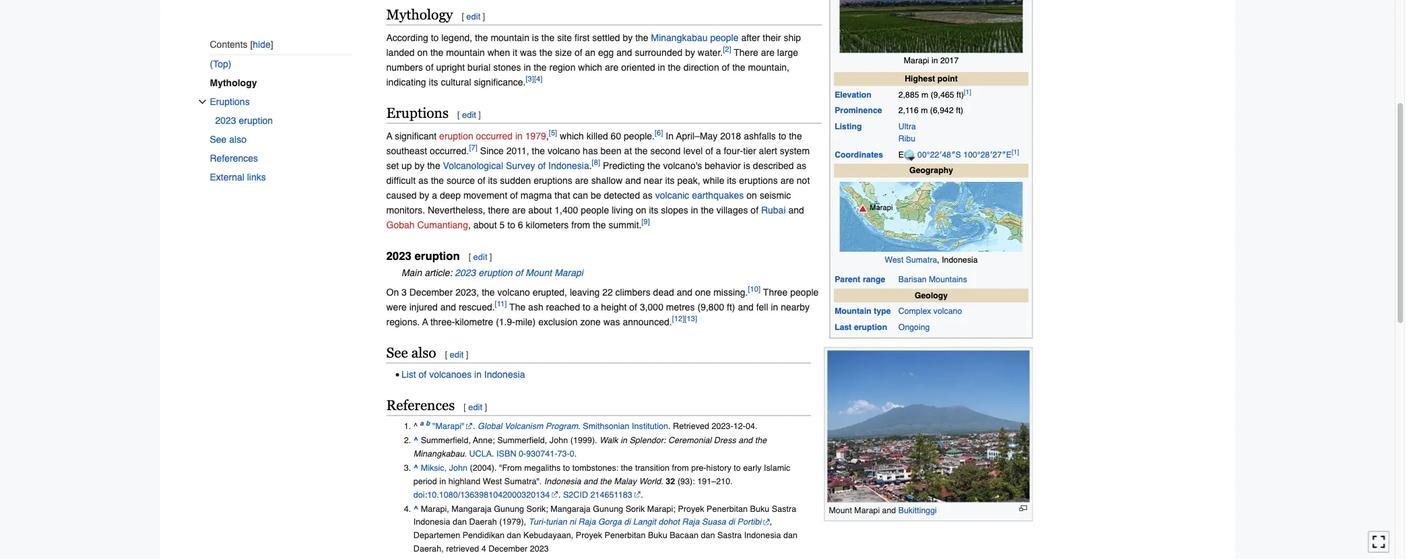 Task type: vqa. For each thing, say whether or not it's contained in the screenshot.
00°22′48″S
yes



Task type: describe. For each thing, give the bounding box(es) containing it.
ongoing
[[899, 322, 930, 332]]

eruption up the [11]
[[479, 268, 513, 278]]

the down there
[[733, 62, 746, 73]]

was inside after their ship landed on the mountain when it was the size of an egg and surrounded by water.
[[520, 47, 537, 58]]

significance.
[[474, 77, 526, 88]]

are up the can
[[575, 175, 589, 186]]

marapi,
[[421, 504, 449, 514]]

the up surrounded
[[636, 32, 649, 43]]

system
[[780, 145, 810, 156]]

parent range
[[835, 275, 886, 285]]

191–210.
[[698, 477, 733, 487]]

the inside the indonesia and the malay world . 32 (93): 191–210. doi : 10.1080/1363981042000320134
[[600, 477, 612, 487]]

00°22′48″s
[[918, 150, 962, 160]]

are left not
[[781, 175, 795, 186]]

the down 1979
[[532, 145, 545, 156]]

in left 2017
[[932, 56, 938, 66]]

^ link for marapi, mangaraja gunung sorik; mangaraja gunung sorik marapi; proyek penerbitan buku sastra indonesia dan daerah (1979),
[[414, 504, 419, 514]]

of inside after their ship landed on the mountain when it was the size of an egg and surrounded by water.
[[575, 47, 583, 58]]

in up [3]
[[524, 62, 531, 73]]

the inside on 3 december 2023, the volcano erupted, leaving 22 climbers dead and one missing. [10]
[[482, 287, 495, 298]]

3,000
[[640, 302, 664, 313]]

volcanic
[[656, 190, 690, 201]]

] for references
[[485, 403, 487, 413]]

langit
[[633, 518, 656, 527]]

edit link for references
[[468, 403, 483, 413]]

0 vertical spatial people
[[711, 32, 739, 43]]

volcano inside since 2011, the volcano has been at the second level of a four-tier alert system set up by the
[[548, 145, 580, 156]]

2023-
[[712, 422, 734, 432]]

missing.
[[714, 287, 748, 298]]

on
[[386, 287, 399, 298]]

people.
[[624, 131, 655, 141]]

complex
[[899, 307, 932, 316]]

[ edit ] for eruptions
[[458, 110, 481, 120]]

marapi inside note
[[555, 268, 584, 278]]

the inside on seismic monitors. nevertheless, there are about 1,400 people living on its slopes in the villages of
[[701, 205, 714, 216]]

ceremonial
[[668, 436, 712, 446]]

2 mangaraja from the left
[[551, 504, 591, 514]]

0 horizontal spatial as
[[418, 175, 428, 186]]

people inside "three people were injured and rescued."
[[791, 287, 819, 298]]

. left ucla
[[465, 449, 467, 459]]

1 vertical spatial mythology
[[210, 77, 257, 88]]

0 vertical spatial also
[[229, 134, 247, 145]]

eruption down mountain type
[[854, 322, 888, 332]]

mythology link
[[210, 73, 362, 92]]

the left site
[[542, 32, 555, 43]]

[9]
[[642, 218, 650, 227]]

marapi right 'marapi' image
[[870, 204, 893, 212]]

external links link
[[210, 168, 353, 187]]

6
[[518, 220, 523, 230]]

2023 up main
[[386, 250, 412, 263]]

[13] link
[[685, 315, 698, 324]]

proyek inside marapi, mangaraja gunung sorik; mangaraja gunung sorik marapi; proyek penerbitan buku sastra indonesia dan daerah (1979),
[[678, 504, 705, 514]]

from inside rubai and gobah cumantiang , about 5 to 6 kilometers from the summit. [9]
[[572, 220, 591, 230]]

. left retrieved
[[669, 422, 671, 432]]

shallow
[[592, 175, 623, 186]]

was inside the ash reached to a height of 3,000 metres (9,800 ft) and fell in nearby regions. a three-kilometre (1.9-mile) exclusion zone was announced.
[[604, 317, 620, 328]]

0-
[[519, 449, 526, 459]]

. inside 'volcanological survey of indonesia . [8]'
[[589, 160, 592, 171]]

indonesia up "mountains"
[[942, 255, 978, 265]]

dress
[[714, 436, 736, 446]]

1 vertical spatial 2023 eruption
[[386, 250, 460, 263]]

[ for see also
[[445, 350, 448, 360]]

2 raja from the left
[[682, 518, 700, 527]]

megaliths
[[525, 463, 561, 473]]

214651183 link
[[591, 490, 641, 500]]

the down surrounded
[[668, 62, 681, 73]]

[3]
[[526, 75, 534, 84]]

and left bukittinggi link
[[883, 506, 896, 516]]

edit for 2023 eruption
[[473, 252, 488, 262]]

2,885 m
[[899, 90, 929, 100]]

buku inside , departemen pendidikan dan kebudayaan, proyek penerbitan buku bacaan dan sastra indonesia dan daerah
[[648, 531, 668, 541]]

miksic, john
[[421, 463, 468, 473]]

mountain,
[[748, 62, 790, 73]]

about inside on seismic monitors. nevertheless, there are about 1,400 people living on its slopes in the villages of
[[529, 205, 552, 216]]

2 horizontal spatial volcano
[[934, 307, 963, 316]]

. up (1999).
[[578, 422, 581, 432]]

in inside the ash reached to a height of 3,000 metres (9,800 ft) and fell in nearby regions. a three-kilometre (1.9-mile) exclusion zone was announced.
[[771, 302, 779, 313]]

[ for 2023 eruption
[[469, 252, 471, 262]]

december inside on 3 december 2023, the volcano erupted, leaving 22 climbers dead and one missing. [10]
[[410, 287, 453, 298]]

04
[[746, 422, 755, 432]]

of inside the ash reached to a height of 3,000 metres (9,800 ft) and fell in nearby regions. a three-kilometre (1.9-mile) exclusion zone was announced.
[[630, 302, 638, 313]]

1 horizontal spatial eruptions
[[386, 105, 449, 121]]

[ for eruptions
[[458, 110, 460, 120]]

summerfield, anne; summerfield, john (1999).
[[421, 436, 600, 446]]

from inside (2004). "from megaliths to tombstones: the transition from pre-history to early islamic period in highland west sumatra".
[[672, 463, 689, 473]]

gorga
[[598, 518, 622, 527]]

0 horizontal spatial mount
[[526, 268, 552, 278]]

(6,942 ft)
[[931, 106, 964, 116]]

climbers
[[616, 287, 651, 298]]

^ a b
[[414, 420, 430, 432]]

four-
[[724, 145, 744, 156]]

indonesia down (1.9-
[[484, 369, 525, 380]]

0 vertical spatial as
[[797, 160, 807, 171]]

in inside (2004). "from megaliths to tombstones: the transition from pre-history to early islamic period in highland west sumatra".
[[440, 477, 446, 487]]

according to legend, the mountain is the site first settled by the minangkabau people
[[386, 32, 739, 43]]

the right 'at'
[[635, 145, 648, 156]]

marapi left bukittinggi link
[[855, 506, 880, 516]]

ni
[[570, 518, 576, 527]]

1 horizontal spatial minangkabau
[[651, 32, 708, 43]]

ribu
[[899, 134, 916, 144]]

surrounded
[[635, 47, 683, 58]]

1 horizontal spatial see
[[386, 345, 408, 361]]

[12]
[[672, 315, 685, 324]]

turi-turian ni raja gorga di langit dohot raja suasa di portibi link
[[529, 518, 770, 527]]

which inside there are large numbers of upright burial stones in the region which are oriented in the direction of the mountain, indicating its cultural significance.
[[578, 62, 603, 73]]

to inside rubai and gobah cumantiang , about 5 to 6 kilometers from the summit. [9]
[[508, 220, 516, 230]]

ultra link
[[899, 122, 916, 132]]

marapi up highest point
[[904, 56, 930, 66]]

is inside predicting the volcano's behavior is described as difficult as the source of its sudden eruptions are shallow and near its peak, while its eruptions are not caused by a deep movement of magma that can be detected as
[[744, 160, 751, 171]]

of down the sudden
[[510, 190, 518, 201]]

while
[[703, 175, 725, 186]]

2 di from the left
[[729, 518, 735, 527]]

. right 73-
[[575, 449, 577, 459]]

the up when
[[475, 32, 488, 43]]

a inside ^ a b
[[420, 420, 424, 428]]

its up movement
[[488, 175, 498, 186]]

walk
[[600, 436, 618, 446]]

32
[[666, 477, 676, 487]]

2023,
[[456, 287, 479, 298]]

. left global
[[473, 422, 476, 432]]

pre-
[[692, 463, 707, 473]]

2023 down kebudayaan,
[[530, 544, 549, 554]]

1 horizontal spatial see also
[[386, 345, 436, 361]]

in inside on seismic monitors. nevertheless, there are about 1,400 people living on its slopes in the villages of
[[691, 205, 699, 216]]

1 vertical spatial [1] link
[[1012, 149, 1020, 156]]

0 vertical spatial references
[[210, 153, 258, 164]]

(top) link
[[210, 54, 353, 73]]

1 summerfield, from the left
[[421, 436, 471, 446]]

of inside on seismic monitors. nevertheless, there are about 1,400 people living on its slopes in the villages of
[[751, 205, 759, 216]]

2023 up external
[[215, 115, 236, 126]]

list of volcanoes in indonesia
[[402, 369, 525, 380]]

on seismic monitors. nevertheless, there are about 1,400 people living on its slopes in the villages of
[[386, 190, 791, 216]]

edit link for see also
[[450, 350, 464, 360]]

s2cid link
[[563, 490, 588, 500]]

predicting
[[603, 160, 645, 171]]

global
[[478, 422, 502, 432]]

the up near
[[648, 160, 661, 171]]

volcanological survey of indonesia link
[[443, 160, 589, 171]]

1 eruptions from the left
[[534, 175, 573, 186]]

to left early
[[734, 463, 741, 473]]

(1999).
[[571, 436, 598, 446]]

the up deep
[[431, 175, 444, 186]]

eruption up article:
[[415, 250, 460, 263]]

portibi
[[738, 518, 762, 527]]

announced.
[[623, 317, 672, 328]]

1 vertical spatial december
[[489, 544, 528, 554]]

2017
[[941, 56, 959, 66]]

volcano inside on 3 december 2023, the volcano erupted, leaving 22 climbers dead and one missing. [10]
[[498, 287, 530, 298]]

a inside predicting the volcano's behavior is described as difficult as the source of its sudden eruptions are shallow and near its peak, while its eruptions are not caused by a deep movement of magma that can be detected as
[[432, 190, 437, 201]]

. right 12-
[[755, 422, 758, 432]]

at
[[624, 145, 632, 156]]

1 horizontal spatial references
[[386, 398, 455, 414]]

and inside walk in splendor: ceremonial dress and the minangkabau
[[739, 436, 753, 446]]

its inside there are large numbers of upright burial stones in the region which are oriented in the direction of the mountain, indicating its cultural significance.
[[429, 77, 438, 88]]

fullscreen image
[[1373, 535, 1386, 549]]

] for mythology
[[483, 12, 485, 22]]

movement
[[464, 190, 508, 201]]

large
[[778, 47, 799, 58]]

in right volcanoes
[[474, 369, 482, 380]]

edit for references
[[468, 403, 483, 413]]

(93):
[[678, 477, 695, 487]]

1 horizontal spatial [1]
[[1012, 149, 1020, 156]]

and inside after their ship landed on the mountain when it was the size of an egg and surrounded by water.
[[617, 47, 633, 58]]

elevation link
[[835, 90, 872, 100]]

volcanism
[[505, 422, 543, 432]]

in inside walk in splendor: ceremonial dress and the minangkabau
[[621, 436, 627, 446]]

[1] inside 2,885 m (9,465 ft) [1]
[[964, 89, 972, 96]]

indonesia inside , departemen pendidikan dan kebudayaan, proyek penerbitan buku bacaan dan sastra indonesia dan daerah
[[745, 531, 781, 541]]

a inside the ash reached to a height of 3,000 metres (9,800 ft) and fell in nearby regions. a three-kilometre (1.9-mile) exclusion zone was announced.
[[422, 317, 428, 328]]

edit link for eruptions
[[462, 110, 476, 120]]

its up volcanic
[[666, 175, 675, 186]]

4
[[482, 544, 486, 554]]

smithsonian institution link
[[583, 422, 669, 432]]

three-
[[431, 317, 455, 328]]

exclusion
[[539, 317, 578, 328]]

see inside see also link
[[210, 134, 227, 145]]

to inside the in april–may 2018 ashfalls to the southeast occurred.
[[779, 131, 787, 141]]

(2004).
[[470, 463, 497, 473]]

[4] link
[[534, 75, 543, 84]]

[3] link
[[526, 75, 534, 84]]

0 vertical spatial 2023 eruption
[[215, 115, 273, 126]]

1 horizontal spatial mythology
[[386, 7, 453, 23]]

eruption down eruptions link
[[239, 115, 273, 126]]

edit link for mythology
[[467, 12, 481, 22]]

the left size
[[540, 47, 553, 58]]

isbn link
[[497, 449, 517, 459]]

10.1080/1363981042000320134 link
[[427, 490, 559, 500]]

] for see also
[[466, 350, 469, 360]]

its down behavior
[[727, 175, 737, 186]]

minangkabau inside walk in splendor: ceremonial dress and the minangkabau
[[414, 449, 465, 459]]

e
[[899, 150, 904, 160]]

complex volcano link
[[899, 307, 963, 316]]

1 horizontal spatial john
[[550, 436, 568, 446]]

been
[[601, 145, 622, 156]]

daerah inside , departemen pendidikan dan kebudayaan, proyek penerbitan buku bacaan dan sastra indonesia dan daerah
[[414, 544, 442, 554]]

0 horizontal spatial [1] link
[[964, 89, 972, 96]]

0 horizontal spatial john
[[449, 463, 468, 473]]

dohot
[[659, 518, 680, 527]]

the up [4]
[[534, 62, 547, 73]]

the inside the in april–may 2018 ashfalls to the southeast occurred.
[[789, 131, 802, 141]]

three people were injured and rescued.
[[386, 287, 819, 313]]

are down egg
[[605, 62, 619, 73]]

predicting the volcano's behavior is described as difficult as the source of its sudden eruptions are shallow and near its peak, while its eruptions are not caused by a deep movement of magma that can be detected as
[[386, 160, 810, 201]]

and inside the ash reached to a height of 3,000 metres (9,800 ft) and fell in nearby regions. a three-kilometre (1.9-mile) exclusion zone was announced.
[[738, 302, 754, 313]]

of inside note
[[515, 268, 523, 278]]

[ edit ] for mythology
[[462, 12, 485, 22]]

1 horizontal spatial also
[[412, 345, 436, 361]]

departemen
[[414, 531, 460, 541]]

ashfalls
[[744, 131, 776, 141]]

three
[[764, 287, 788, 298]]

] for eruptions
[[479, 110, 481, 120]]

source
[[447, 175, 475, 186]]

volcano's
[[663, 160, 702, 171]]

[11]
[[495, 301, 507, 309]]

landed
[[386, 47, 415, 58]]

2 vertical spatial as
[[643, 190, 653, 201]]



Task type: locate. For each thing, give the bounding box(es) containing it.
2 ^ link from the top
[[414, 463, 419, 473]]

0 horizontal spatial daerah
[[414, 544, 442, 554]]

marapi image
[[858, 204, 869, 213]]

early
[[743, 463, 762, 473]]

injured
[[410, 302, 438, 313]]

di
[[624, 518, 631, 527], [729, 518, 735, 527]]

is down tier
[[744, 160, 751, 171]]

x small image
[[198, 98, 207, 106]]

retrieved
[[446, 544, 479, 554]]

. left 32
[[661, 477, 664, 487]]

0 horizontal spatial minangkabau
[[414, 449, 465, 459]]

suasa
[[702, 518, 726, 527]]

1 horizontal spatial 2023 eruption
[[386, 250, 460, 263]]

peak,
[[678, 175, 701, 186]]

raja right ni at the left of page
[[579, 518, 596, 527]]

to inside the ash reached to a height of 3,000 metres (9,800 ft) and fell in nearby regions. a three-kilometre (1.9-mile) exclusion zone was announced.
[[583, 302, 591, 313]]

a inside a significant eruption occurred in 1979 , [5] which killed 60 people. [6]
[[386, 131, 393, 141]]

"marapi"
[[433, 422, 465, 432]]

of inside since 2011, the volcano has been at the second level of a four-tier alert system set up by the
[[706, 145, 714, 156]]

0 horizontal spatial volcano
[[498, 287, 530, 298]]

a
[[716, 145, 721, 156], [432, 190, 437, 201], [593, 302, 599, 313], [420, 420, 424, 428]]

gunung up "(1979),"
[[494, 504, 524, 514]]

0 horizontal spatial see also
[[210, 134, 247, 145]]

0 vertical spatial from
[[572, 220, 591, 230]]

by inside after their ship landed on the mountain when it was the size of an egg and surrounded by water.
[[685, 47, 695, 58]]

1 horizontal spatial buku
[[750, 504, 770, 514]]

walk in splendor: ceremonial dress and the minangkabau
[[414, 436, 767, 459]]

in down surrounded
[[658, 62, 666, 73]]

see also inside see also link
[[210, 134, 247, 145]]

and inside on 3 december 2023, the volcano erupted, leaving 22 climbers dead and one missing. [10]
[[677, 287, 693, 298]]

december up injured
[[410, 287, 453, 298]]

1 horizontal spatial volcano
[[548, 145, 580, 156]]

burial
[[468, 62, 491, 73]]

1 horizontal spatial from
[[672, 463, 689, 473]]

(top)
[[210, 59, 231, 69]]

smithsonian
[[583, 422, 630, 432]]

0 vertical spatial west
[[885, 255, 904, 265]]

eruptions up 'that'
[[534, 175, 573, 186]]

eruption
[[239, 115, 273, 126], [439, 131, 474, 141], [415, 250, 460, 263], [479, 268, 513, 278], [854, 322, 888, 332]]

and inside "three people were injured and rescued."
[[441, 302, 456, 313]]

1 horizontal spatial eruptions
[[739, 175, 778, 186]]

edit link for 2023 eruption
[[473, 252, 488, 262]]

1 horizontal spatial mountain
[[491, 32, 530, 43]]

list of volcanoes in indonesia link
[[402, 369, 525, 380]]

edit for mythology
[[467, 12, 481, 22]]

are up mountain,
[[761, 47, 775, 58]]

on down according
[[417, 47, 428, 58]]

. left isbn
[[492, 449, 494, 459]]

occurred.
[[430, 145, 469, 156]]

daerah
[[469, 518, 497, 527], [414, 544, 442, 554]]

nearby
[[781, 302, 810, 313]]

not
[[797, 175, 810, 186]]

indonesia inside 'volcanological survey of indonesia . [8]'
[[549, 160, 589, 171]]

^ inside ^ a b
[[414, 422, 418, 432]]

eruptions down described
[[739, 175, 778, 186]]

ultra
[[899, 122, 916, 132]]

2023 eruption link
[[215, 111, 353, 130]]

near
[[644, 175, 663, 186]]

killed
[[587, 131, 608, 141]]

living
[[612, 205, 634, 216]]

sastra
[[772, 504, 797, 514], [718, 531, 742, 541]]

0 vertical spatial penerbitan
[[707, 504, 748, 514]]

0 vertical spatial proyek
[[678, 504, 705, 514]]

1 vertical spatial [1]
[[1012, 149, 1020, 156]]

are inside on seismic monitors. nevertheless, there are about 1,400 people living on its slopes in the villages of
[[512, 205, 526, 216]]

[ for references
[[464, 403, 466, 413]]

in april–may 2018 ashfalls to the southeast occurred.
[[386, 131, 802, 156]]

^ for ^ link associated with summerfield, anne; summerfield, john (1999).
[[414, 436, 419, 446]]

1 vertical spatial sastra
[[718, 531, 742, 541]]

since 2011, the volcano has been at the second level of a four-tier alert system set up by the
[[386, 145, 810, 171]]

volcano down "geology"
[[934, 307, 963, 316]]

doi link
[[414, 490, 425, 500]]

there are large numbers of upright burial stones in the region which are oriented in the direction of the mountain, indicating its cultural significance.
[[386, 47, 799, 88]]

the down 04
[[755, 436, 767, 446]]

eruptions
[[210, 96, 250, 107], [386, 105, 449, 121]]

eruptions inside eruptions link
[[210, 96, 250, 107]]

as down near
[[643, 190, 653, 201]]

2 vertical spatial ^ link
[[414, 504, 419, 514]]

0 vertical spatial ^ link
[[414, 436, 419, 446]]

and inside predicting the volcano's behavior is described as difficult as the source of its sudden eruptions are shallow and near its peak, while its eruptions are not caused by a deep movement of magma that can be detected as
[[626, 175, 641, 186]]

dan inside marapi, mangaraja gunung sorik; mangaraja gunung sorik marapi; proyek penerbitan buku sastra indonesia dan daerah (1979),
[[453, 518, 467, 527]]

the up the malay
[[621, 463, 633, 473]]

april–may
[[676, 131, 718, 141]]

note containing main article:
[[386, 266, 1033, 280]]

of inside 'volcanological survey of indonesia . [8]'
[[538, 160, 546, 171]]

[ for mythology
[[462, 12, 464, 22]]

0 horizontal spatial di
[[624, 518, 631, 527]]

were
[[386, 302, 407, 313]]

0 vertical spatial mountain
[[491, 32, 530, 43]]

in inside a significant eruption occurred in 1979 , [5] which killed 60 people. [6]
[[516, 131, 523, 141]]

0 horizontal spatial gunung
[[494, 504, 524, 514]]

of right list
[[419, 369, 427, 380]]

1 mangaraja from the left
[[452, 504, 492, 514]]

[ edit ] for references
[[464, 403, 487, 413]]

of left "an" in the top of the page
[[575, 47, 583, 58]]

0 vertical spatial see
[[210, 134, 227, 145]]

bukittinggi
[[899, 506, 937, 516]]

sastra inside , departemen pendidikan dan kebudayaan, proyek penerbitan buku bacaan dan sastra indonesia dan daerah
[[718, 531, 742, 541]]

0 horizontal spatial see
[[210, 134, 227, 145]]

of down climbers
[[630, 302, 638, 313]]

a inside since 2011, the volcano has been at the second level of a four-tier alert system set up by the
[[716, 145, 721, 156]]

of up movement
[[478, 175, 486, 186]]

0 horizontal spatial from
[[572, 220, 591, 230]]

indonesia inside the indonesia and the malay world . 32 (93): 191–210. doi : 10.1080/1363981042000320134
[[544, 477, 581, 487]]

on up the '[9]'
[[636, 205, 647, 216]]

can
[[573, 190, 588, 201]]

volcanological
[[443, 160, 503, 171]]

1 vertical spatial from
[[672, 463, 689, 473]]

mountains
[[929, 275, 968, 285]]

2023 eruption
[[215, 115, 273, 126], [386, 250, 460, 263]]

by right caused
[[420, 190, 430, 201]]

1 horizontal spatial [1] link
[[1012, 149, 1020, 156]]

a left deep
[[432, 190, 437, 201]]

by inside predicting the volcano's behavior is described as difficult as the source of its sudden eruptions are shallow and near its peak, while its eruptions are not caused by a deep movement of magma that can be detected as
[[420, 190, 430, 201]]

73-
[[558, 449, 570, 459]]

and up . s2cid 214651183
[[584, 477, 598, 487]]

0 horizontal spatial also
[[229, 134, 247, 145]]

3 ^ from the top
[[414, 463, 419, 473]]

southeast
[[386, 145, 427, 156]]

the inside rubai and gobah cumantiang , about 5 to 6 kilometers from the summit. [9]
[[593, 220, 606, 230]]

eruptions
[[534, 175, 573, 186], [739, 175, 778, 186]]

0 horizontal spatial eruptions
[[210, 96, 250, 107]]

edit for see also
[[450, 350, 464, 360]]

on inside after their ship landed on the mountain when it was the size of an egg and surrounded by water.
[[417, 47, 428, 58]]

detected
[[604, 190, 640, 201]]

splendor:
[[630, 436, 666, 446]]

raja up the bacaan
[[682, 518, 700, 527]]

.
[[589, 160, 592, 171], [473, 422, 476, 432], [578, 422, 581, 432], [669, 422, 671, 432], [755, 422, 758, 432], [465, 449, 467, 459], [492, 449, 494, 459], [575, 449, 577, 459], [661, 477, 664, 487], [559, 490, 561, 500], [641, 490, 643, 500]]

people up [2]
[[711, 32, 739, 43]]

are
[[761, 47, 775, 58], [605, 62, 619, 73], [575, 175, 589, 186], [781, 175, 795, 186], [512, 205, 526, 216]]

penerbitan inside , departemen pendidikan dan kebudayaan, proyek penerbitan buku bacaan dan sastra indonesia dan daerah
[[605, 531, 646, 541]]

4 ^ from the top
[[414, 504, 419, 514]]

1 ^ link from the top
[[414, 436, 419, 446]]

1 horizontal spatial mangaraja
[[551, 504, 591, 514]]

edit up global
[[468, 403, 483, 413]]

1 horizontal spatial people
[[711, 32, 739, 43]]

seismic
[[760, 190, 791, 201]]

1 horizontal spatial on
[[636, 205, 647, 216]]

1 vertical spatial on
[[747, 190, 757, 201]]

a left four-
[[716, 145, 721, 156]]

2 summerfield, from the left
[[497, 436, 547, 446]]

1 raja from the left
[[579, 518, 596, 527]]

2 horizontal spatial people
[[791, 287, 819, 298]]

volcano up the the
[[498, 287, 530, 298]]

1 vertical spatial is
[[744, 160, 751, 171]]

indicating
[[386, 77, 426, 88]]

and left fell
[[738, 302, 754, 313]]

0 horizontal spatial on
[[417, 47, 428, 58]]

2 eruptions from the left
[[739, 175, 778, 186]]

1,400
[[555, 205, 578, 216]]

1 vertical spatial see also
[[386, 345, 436, 361]]

by inside since 2011, the volcano has been at the second level of a four-tier alert system set up by the
[[415, 160, 425, 171]]

about left 5 at left top
[[474, 220, 497, 230]]

the down 'occurred.'
[[427, 160, 441, 171]]

nevertheless,
[[428, 205, 486, 216]]

1 horizontal spatial summerfield,
[[497, 436, 547, 446]]

sastra inside marapi, mangaraja gunung sorik; mangaraja gunung sorik marapi; proyek penerbitan buku sastra indonesia dan daerah (1979),
[[772, 504, 797, 514]]

0 horizontal spatial eruptions
[[534, 175, 573, 186]]

as
[[797, 160, 807, 171], [418, 175, 428, 186], [643, 190, 653, 201]]

edit up the main article: 2023 eruption of mount marapi
[[473, 252, 488, 262]]

the up upright
[[431, 47, 444, 58]]

to down 73-
[[563, 463, 570, 473]]

0 vertical spatial was
[[520, 47, 537, 58]]

significant
[[395, 131, 437, 141]]

of down [2]
[[722, 62, 730, 73]]

1 horizontal spatial daerah
[[469, 518, 497, 527]]

1 horizontal spatial penerbitan
[[707, 504, 748, 514]]

1 horizontal spatial di
[[729, 518, 735, 527]]

0 horizontal spatial references
[[210, 153, 258, 164]]

on
[[417, 47, 428, 58], [747, 190, 757, 201], [636, 205, 647, 216]]

john up 73-
[[550, 436, 568, 446]]

in
[[932, 56, 938, 66], [524, 62, 531, 73], [658, 62, 666, 73], [516, 131, 523, 141], [691, 205, 699, 216], [771, 302, 779, 313], [474, 369, 482, 380], [621, 436, 627, 446], [440, 477, 446, 487]]

1 vertical spatial people
[[581, 205, 609, 216]]

0 vertical spatial buku
[[750, 504, 770, 514]]

in down volcanic earthquakes
[[691, 205, 699, 216]]

about down magma
[[529, 205, 552, 216]]

indonesia down marapi,
[[414, 518, 450, 527]]

and down predicting
[[626, 175, 641, 186]]

also up list
[[412, 345, 436, 361]]

metres
[[666, 302, 695, 313]]

2 gunung from the left
[[593, 504, 623, 514]]

0 vertical spatial sastra
[[772, 504, 797, 514]]

contents hide
[[210, 39, 271, 49]]

daerah inside marapi, mangaraja gunung sorik; mangaraja gunung sorik marapi; proyek penerbitan buku sastra indonesia dan daerah (1979),
[[469, 518, 497, 527]]

of right survey
[[538, 160, 546, 171]]

west up 10.1080/1363981042000320134 link
[[483, 477, 502, 487]]

0 vertical spatial december
[[410, 287, 453, 298]]

3 ^ link from the top
[[414, 504, 419, 514]]

2 ^ from the top
[[414, 436, 419, 446]]

0 vertical spatial which
[[578, 62, 603, 73]]

0 vertical spatial john
[[550, 436, 568, 446]]

^ for marapi, mangaraja gunung sorik; mangaraja gunung sorik marapi; proyek penerbitan buku sastra indonesia dan daerah (1979), ^ link
[[414, 504, 419, 514]]

listing link
[[835, 122, 862, 132]]

and inside the indonesia and the malay world . 32 (93): 191–210. doi : 10.1080/1363981042000320134
[[584, 477, 598, 487]]

prominence link
[[835, 106, 883, 116]]

villages
[[717, 205, 748, 216]]

1 vertical spatial volcano
[[498, 287, 530, 298]]

as up not
[[797, 160, 807, 171]]

people inside on seismic monitors. nevertheless, there are about 1,400 people living on its slopes in the villages of
[[581, 205, 609, 216]]

of right level
[[706, 145, 714, 156]]

] for 2023 eruption
[[490, 252, 492, 262]]

[ up "marapi" link
[[464, 403, 466, 413]]

after
[[742, 32, 760, 43]]

to up system
[[779, 131, 787, 141]]

in up 2011,
[[516, 131, 523, 141]]

[ up the main article: 2023 eruption of mount marapi
[[469, 252, 471, 262]]

0 vertical spatial about
[[529, 205, 552, 216]]

1 vertical spatial west
[[483, 477, 502, 487]]

0 horizontal spatial about
[[474, 220, 497, 230]]

to right 5 at left top
[[508, 220, 516, 230]]

0 horizontal spatial mountain
[[446, 47, 485, 58]]

indonesia inside marapi, mangaraja gunung sorik; mangaraja gunung sorik marapi; proyek penerbitan buku sastra indonesia dan daerah (1979),
[[414, 518, 450, 527]]

1 horizontal spatial a
[[422, 317, 428, 328]]

2023
[[215, 115, 236, 126], [386, 250, 412, 263], [455, 268, 476, 278], [530, 544, 549, 554]]

john up highland on the bottom left of the page
[[449, 463, 468, 473]]

1 vertical spatial also
[[412, 345, 436, 361]]

1 ^ from the top
[[414, 422, 418, 432]]

december right 4
[[489, 544, 528, 554]]

. inside the indonesia and the malay world . 32 (93): 191–210. doi : 10.1080/1363981042000320134
[[661, 477, 664, 487]]

0 vertical spatial mount
[[526, 268, 552, 278]]

site
[[557, 32, 572, 43]]

0 vertical spatial a
[[386, 131, 393, 141]]

the up [11] link
[[482, 287, 495, 298]]

highest point
[[905, 74, 958, 84]]

edit link up eruption occurred in 1979 link
[[462, 110, 476, 120]]

1 di from the left
[[624, 518, 631, 527]]

1 vertical spatial about
[[474, 220, 497, 230]]

mountain inside after their ship landed on the mountain when it was the size of an egg and surrounded by water.
[[446, 47, 485, 58]]

which right [5] link
[[560, 131, 584, 141]]

1 vertical spatial john
[[449, 463, 468, 473]]

and inside rubai and gobah cumantiang , about 5 to 6 kilometers from the summit. [9]
[[789, 205, 805, 216]]

eruptions right the x small image on the left of page
[[210, 96, 250, 107]]

^ link for summerfield, anne; summerfield, john (1999).
[[414, 436, 419, 446]]

1 vertical spatial references
[[386, 398, 455, 414]]

0 vertical spatial [1] link
[[964, 89, 972, 96]]

1979
[[525, 131, 546, 141]]

references up external links
[[210, 153, 258, 164]]

2 horizontal spatial as
[[797, 160, 807, 171]]

penerbitan down gorga
[[605, 531, 646, 541]]

2 horizontal spatial on
[[747, 190, 757, 201]]

people down 'be'
[[581, 205, 609, 216]]

, inside , departemen pendidikan dan kebudayaan, proyek penerbitan buku bacaan dan sastra indonesia dan daerah
[[770, 518, 773, 527]]

0 horizontal spatial people
[[581, 205, 609, 216]]

about inside rubai and gobah cumantiang , about 5 to 6 kilometers from the summit. [9]
[[474, 220, 497, 230]]

. left s2cid
[[559, 490, 561, 500]]

2 vertical spatial on
[[636, 205, 647, 216]]

indonesia down 'has' at the top left of page
[[549, 160, 589, 171]]

[ up volcanoes
[[445, 350, 448, 360]]

see also
[[210, 134, 247, 145], [386, 345, 436, 361]]

1 vertical spatial minangkabau
[[414, 449, 465, 459]]

2023 inside note
[[455, 268, 476, 278]]

hide
[[253, 39, 271, 49]]

(2004). "from megaliths to tombstones: the transition from pre-history to early islamic period in highland west sumatra".
[[414, 463, 791, 487]]

2 vertical spatial people
[[791, 287, 819, 298]]

0 horizontal spatial was
[[520, 47, 537, 58]]

are up 6
[[512, 205, 526, 216]]

buku inside marapi, mangaraja gunung sorik; mangaraja gunung sorik marapi; proyek penerbitan buku sastra indonesia dan daerah (1979),
[[750, 504, 770, 514]]

^ down doi link
[[414, 504, 419, 514]]

pendidikan
[[463, 531, 505, 541]]

1 vertical spatial daerah
[[414, 544, 442, 554]]

0 vertical spatial on
[[417, 47, 428, 58]]

and up "metres"
[[677, 287, 693, 298]]

di down the sorik
[[624, 518, 631, 527]]

minangkabau up surrounded
[[651, 32, 708, 43]]

penerbitan inside marapi, mangaraja gunung sorik; mangaraja gunung sorik marapi; proyek penerbitan buku sastra indonesia dan daerah (1979),
[[707, 504, 748, 514]]

marapi is located in indonesia image
[[840, 182, 1023, 252]]

which inside a significant eruption occurred in 1979 , [5] which killed 60 people. [6]
[[560, 131, 584, 141]]

which
[[578, 62, 603, 73], [560, 131, 584, 141]]

and
[[617, 47, 633, 58], [626, 175, 641, 186], [789, 205, 805, 216], [677, 287, 693, 298], [441, 302, 456, 313], [738, 302, 754, 313], [739, 436, 753, 446], [584, 477, 598, 487], [883, 506, 896, 516]]

0 vertical spatial see also
[[210, 134, 247, 145]]

leaving
[[570, 287, 600, 298]]

minangkabau up miksic, john at the left bottom of the page
[[414, 449, 465, 459]]

edit up "legend," on the left of page
[[467, 12, 481, 22]]

west inside (2004). "from megaliths to tombstones: the transition from pre-history to early islamic period in highland west sumatra".
[[483, 477, 502, 487]]

0 horizontal spatial mangaraja
[[452, 504, 492, 514]]

described
[[753, 160, 794, 171]]

of left upright
[[426, 62, 434, 73]]

turi-turian ni raja gorga di langit dohot raja suasa di portibi
[[529, 518, 762, 527]]

gobah cumantiang link
[[386, 220, 468, 230]]

summit.
[[609, 220, 642, 230]]

0 horizontal spatial december
[[410, 287, 453, 298]]

0 vertical spatial mythology
[[386, 7, 453, 23]]

a inside the ash reached to a height of 3,000 metres (9,800 ft) and fell in nearby regions. a three-kilometre (1.9-mile) exclusion zone was announced.
[[593, 302, 599, 313]]

. down the world at the bottom left of page
[[641, 490, 643, 500]]

to left "legend," on the left of page
[[431, 32, 439, 43]]

doi
[[414, 490, 425, 500]]

its inside on seismic monitors. nevertheless, there are about 1,400 people living on its slopes in the villages of
[[649, 205, 659, 216]]

main
[[402, 268, 422, 278]]

mangaraja up ni at the left of page
[[551, 504, 591, 514]]

0 vertical spatial daerah
[[469, 518, 497, 527]]

22
[[603, 287, 613, 298]]

1 vertical spatial proyek
[[576, 531, 602, 541]]

people
[[711, 32, 739, 43], [581, 205, 609, 216], [791, 287, 819, 298]]

isbn
[[497, 449, 517, 459]]

[ edit ] up volcanoes
[[445, 350, 469, 360]]

1 horizontal spatial as
[[643, 190, 653, 201]]

, inside rubai and gobah cumantiang , about 5 to 6 kilometers from the summit. [9]
[[468, 220, 471, 230]]

proyek inside , departemen pendidikan dan kebudayaan, proyek penerbitan buku bacaan dan sastra indonesia dan daerah
[[576, 531, 602, 541]]

the inside walk in splendor: ceremonial dress and the minangkabau
[[755, 436, 767, 446]]

10.1080/1363981042000320134
[[427, 490, 550, 500]]

complex volcano
[[899, 307, 963, 316]]

[ up "legend," on the left of page
[[462, 12, 464, 22]]

1 horizontal spatial about
[[529, 205, 552, 216]]

930741-
[[526, 449, 558, 459]]

^ left a link
[[414, 422, 418, 432]]

show location on an interactive map image
[[904, 150, 918, 161]]

^ link up period
[[414, 463, 419, 473]]

edit for eruptions
[[462, 110, 476, 120]]

of up the the
[[515, 268, 523, 278]]

numbers
[[386, 62, 423, 73]]

1 gunung from the left
[[494, 504, 524, 514]]

west up the barisan
[[885, 255, 904, 265]]

1 horizontal spatial was
[[604, 317, 620, 328]]

program
[[546, 422, 578, 432]]

b
[[426, 420, 430, 428]]

the inside (2004). "from megaliths to tombstones: the transition from pre-history to early islamic period in highland west sumatra".
[[621, 463, 633, 473]]

0 horizontal spatial [1]
[[964, 89, 972, 96]]

note
[[386, 266, 1033, 280]]

. down 'has' at the top left of page
[[589, 160, 592, 171]]

by right settled
[[623, 32, 633, 43]]

1 vertical spatial mount
[[829, 506, 852, 516]]

bukittinggi link
[[899, 506, 937, 516]]

world
[[639, 477, 661, 487]]

2023 up 2023,
[[455, 268, 476, 278]]

0 horizontal spatial proyek
[[576, 531, 602, 541]]

sastra down the islamic
[[772, 504, 797, 514]]

2 vertical spatial volcano
[[934, 307, 963, 316]]

[ edit ] for see also
[[445, 350, 469, 360]]

1 vertical spatial a
[[422, 317, 428, 328]]

, inside a significant eruption occurred in 1979 , [5] which killed 60 people. [6]
[[546, 131, 549, 141]]

dan
[[453, 518, 467, 527], [507, 531, 521, 541], [701, 531, 715, 541], [784, 531, 798, 541]]

[ edit ] for 2023 eruption
[[469, 252, 492, 262]]

0 vertical spatial is
[[532, 32, 539, 43]]

eruption inside a significant eruption occurred in 1979 , [5] which killed 60 people. [6]
[[439, 131, 474, 141]]

^ for second ^ link from the top
[[414, 463, 419, 473]]

and up three-
[[441, 302, 456, 313]]



